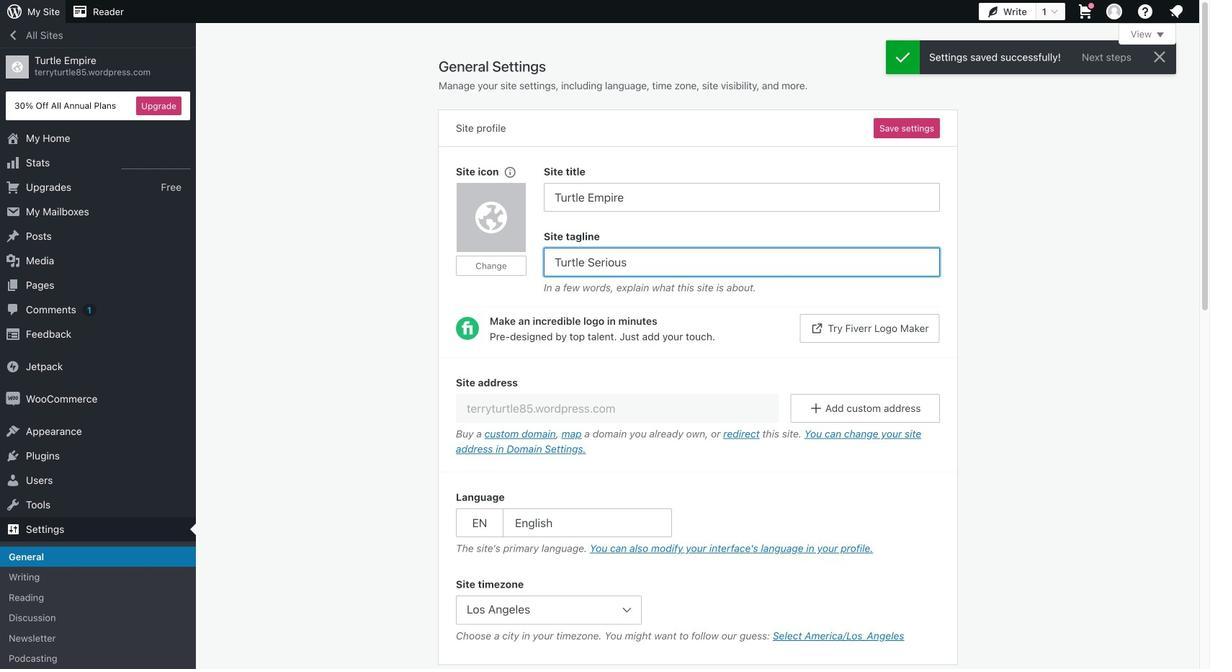 Task type: locate. For each thing, give the bounding box(es) containing it.
None text field
[[456, 394, 779, 423]]

my profile image
[[1107, 4, 1123, 19]]

2 img image from the top
[[6, 392, 20, 406]]

group
[[456, 164, 544, 299], [544, 164, 940, 212], [544, 229, 940, 299], [439, 357, 958, 473], [456, 490, 940, 560], [456, 577, 940, 647]]

my shopping cart image
[[1077, 3, 1095, 20]]

None text field
[[544, 183, 940, 212], [544, 248, 940, 277], [544, 183, 940, 212], [544, 248, 940, 277]]

1 img image from the top
[[6, 360, 20, 374]]

0 vertical spatial img image
[[6, 360, 20, 374]]

img image
[[6, 360, 20, 374], [6, 392, 20, 406]]

main content
[[439, 23, 1177, 669]]

1 vertical spatial img image
[[6, 392, 20, 406]]



Task type: describe. For each thing, give the bounding box(es) containing it.
manage your notifications image
[[1168, 3, 1185, 20]]

closed image
[[1157, 32, 1165, 37]]

dismiss image
[[1152, 48, 1169, 66]]

notice status
[[886, 40, 1177, 74]]

help image
[[1137, 3, 1154, 20]]

fiverr small logo image
[[456, 317, 479, 340]]

highest hourly views 0 image
[[122, 160, 190, 169]]



Task type: vqa. For each thing, say whether or not it's contained in the screenshot.
1D Ago link on the left
no



